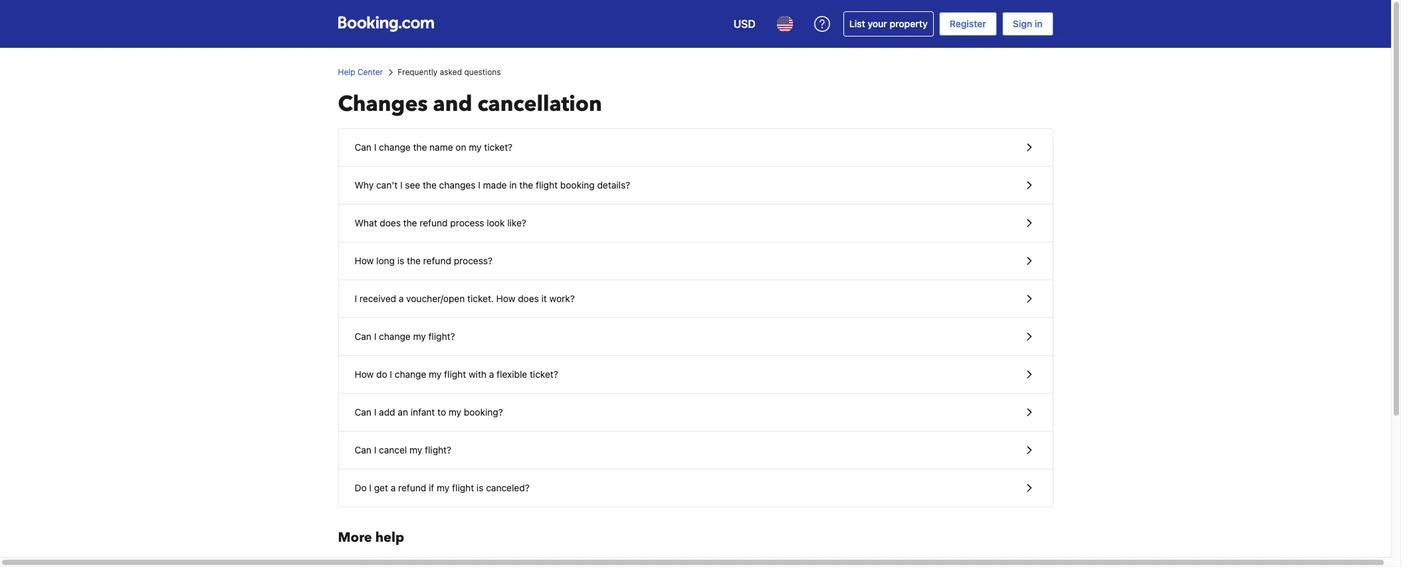 Task type: vqa. For each thing, say whether or not it's contained in the screenshot.
questions
yes



Task type: describe. For each thing, give the bounding box(es) containing it.
can i cancel my flight?
[[355, 445, 451, 456]]

1 vertical spatial flight
[[444, 369, 466, 380]]

details?
[[597, 179, 630, 191]]

refund for if
[[398, 483, 426, 494]]

flight inside button
[[536, 179, 558, 191]]

i down received
[[374, 331, 376, 342]]

list your property link
[[843, 11, 934, 37]]

list
[[849, 18, 865, 29]]

infant
[[411, 407, 435, 418]]

do
[[376, 369, 387, 380]]

questions
[[464, 67, 501, 77]]

what does the refund process look like?
[[355, 217, 526, 229]]

change inside how do i change my flight with a flexible ticket? button
[[395, 369, 426, 380]]

name
[[429, 142, 453, 153]]

an
[[398, 407, 408, 418]]

i left see
[[400, 179, 403, 191]]

register link
[[939, 12, 997, 36]]

is inside "button"
[[397, 255, 404, 267]]

do
[[355, 483, 367, 494]]

more help
[[338, 529, 404, 547]]

refund for process?
[[423, 255, 451, 267]]

help center
[[338, 67, 383, 77]]

cancellation
[[478, 90, 602, 119]]

the right made
[[519, 179, 533, 191]]

get
[[374, 483, 388, 494]]

0 horizontal spatial ticket?
[[484, 142, 513, 153]]

what
[[355, 217, 377, 229]]

center
[[358, 67, 383, 77]]

i right do on the bottom left
[[390, 369, 392, 380]]

i up the can't
[[374, 142, 376, 153]]

ticket.
[[467, 293, 494, 304]]

property
[[890, 18, 928, 29]]

changes and cancellation
[[338, 90, 602, 119]]

changes
[[439, 179, 476, 191]]

can i change the name on my ticket? button
[[339, 129, 1053, 167]]

how for how long is the refund process?
[[355, 255, 374, 267]]

my inside button
[[449, 407, 461, 418]]

can i change the name on my ticket?
[[355, 142, 513, 153]]

usd
[[734, 18, 756, 30]]

in inside button
[[509, 179, 517, 191]]

i right do
[[369, 483, 372, 494]]

list your property
[[849, 18, 928, 29]]

your
[[868, 18, 887, 29]]

how long is the refund process? button
[[339, 243, 1053, 280]]

canceled?
[[486, 483, 530, 494]]

to
[[437, 407, 446, 418]]

booking?
[[464, 407, 503, 418]]

why can't i see the changes i made in the flight booking details? button
[[339, 167, 1053, 205]]

the right see
[[423, 179, 437, 191]]

flexible
[[497, 369, 527, 380]]

why can't i see the changes i made in the flight booking details?
[[355, 179, 630, 191]]

can for can i add an infant to my booking?
[[355, 407, 372, 418]]

i inside button
[[374, 407, 376, 418]]

my down the voucher/open
[[413, 331, 426, 342]]

a inside the do i get a refund if my flight is canceled? button
[[391, 483, 396, 494]]

i left received
[[355, 293, 357, 304]]

booking
[[560, 179, 595, 191]]

sign
[[1013, 18, 1032, 29]]

look
[[487, 217, 505, 229]]

can for can i change my flight?
[[355, 331, 372, 342]]



Task type: locate. For each thing, give the bounding box(es) containing it.
booking.com online hotel reservations image
[[338, 16, 434, 32]]

in
[[1035, 18, 1043, 29], [509, 179, 517, 191]]

is inside button
[[477, 483, 484, 494]]

i
[[374, 142, 376, 153], [400, 179, 403, 191], [478, 179, 480, 191], [355, 293, 357, 304], [374, 331, 376, 342], [390, 369, 392, 380], [374, 407, 376, 418], [374, 445, 376, 456], [369, 483, 372, 494]]

change up the can't
[[379, 142, 411, 153]]

long
[[376, 255, 395, 267]]

0 vertical spatial flight?
[[428, 331, 455, 342]]

change
[[379, 142, 411, 153], [379, 331, 411, 342], [395, 369, 426, 380]]

0 horizontal spatial does
[[380, 217, 401, 229]]

usd button
[[726, 8, 764, 40]]

can i change my flight? button
[[339, 318, 1053, 356]]

1 vertical spatial ticket?
[[530, 369, 558, 380]]

2 vertical spatial flight
[[452, 483, 474, 494]]

how do i change my flight with a flexible ticket?
[[355, 369, 558, 380]]

help center button
[[338, 66, 383, 78]]

if
[[429, 483, 434, 494]]

the left name
[[413, 142, 427, 153]]

is right long
[[397, 255, 404, 267]]

can for can i cancel my flight?
[[355, 445, 372, 456]]

0 vertical spatial does
[[380, 217, 401, 229]]

ticket? right flexible
[[530, 369, 558, 380]]

ticket? right "on"
[[484, 142, 513, 153]]

what does the refund process look like? button
[[339, 205, 1053, 243]]

register
[[950, 18, 986, 29]]

frequently asked questions
[[398, 67, 501, 77]]

flight? down the voucher/open
[[428, 331, 455, 342]]

is left canceled?
[[477, 483, 484, 494]]

made
[[483, 179, 507, 191]]

how do i change my flight with a flexible ticket? button
[[339, 356, 1053, 394]]

does
[[380, 217, 401, 229], [518, 293, 539, 304]]

1 vertical spatial is
[[477, 483, 484, 494]]

work?
[[549, 293, 575, 304]]

in right the sign
[[1035, 18, 1043, 29]]

2 vertical spatial change
[[395, 369, 426, 380]]

does right what
[[380, 217, 401, 229]]

i left cancel
[[374, 445, 376, 456]]

on
[[456, 142, 466, 153]]

0 vertical spatial in
[[1035, 18, 1043, 29]]

how for how do i change my flight with a flexible ticket?
[[355, 369, 374, 380]]

0 vertical spatial ticket?
[[484, 142, 513, 153]]

refund inside 'button'
[[420, 217, 448, 229]]

help
[[375, 529, 404, 547]]

does left "it"
[[518, 293, 539, 304]]

1 horizontal spatial does
[[518, 293, 539, 304]]

a
[[399, 293, 404, 304], [489, 369, 494, 380], [391, 483, 396, 494]]

1 vertical spatial does
[[518, 293, 539, 304]]

flight left with
[[444, 369, 466, 380]]

the right long
[[407, 255, 421, 267]]

0 horizontal spatial is
[[397, 255, 404, 267]]

can
[[355, 142, 372, 153], [355, 331, 372, 342], [355, 407, 372, 418], [355, 445, 372, 456]]

can i change my flight?
[[355, 331, 455, 342]]

the inside "button"
[[407, 255, 421, 267]]

how long is the refund process?
[[355, 255, 493, 267]]

changes
[[338, 90, 428, 119]]

i received a voucher/open ticket. how does it work? button
[[339, 280, 1053, 318]]

sign in
[[1013, 18, 1043, 29]]

2 vertical spatial a
[[391, 483, 396, 494]]

can't
[[376, 179, 398, 191]]

can i add an infant to my booking?
[[355, 407, 503, 418]]

refund inside "button"
[[423, 255, 451, 267]]

and
[[433, 90, 472, 119]]

1 vertical spatial change
[[379, 331, 411, 342]]

a inside how do i change my flight with a flexible ticket? button
[[489, 369, 494, 380]]

how inside how do i change my flight with a flexible ticket? button
[[355, 369, 374, 380]]

does inside what does the refund process look like? 'button'
[[380, 217, 401, 229]]

can i add an infant to my booking? button
[[339, 394, 1053, 432]]

1 horizontal spatial a
[[399, 293, 404, 304]]

1 horizontal spatial ticket?
[[530, 369, 558, 380]]

2 horizontal spatial a
[[489, 369, 494, 380]]

can for can i change the name on my ticket?
[[355, 142, 372, 153]]

change for the
[[379, 142, 411, 153]]

in right made
[[509, 179, 517, 191]]

received
[[360, 293, 396, 304]]

refund
[[420, 217, 448, 229], [423, 255, 451, 267], [398, 483, 426, 494]]

my right cancel
[[410, 445, 422, 456]]

can down received
[[355, 331, 372, 342]]

do i get a refund if my flight is canceled?
[[355, 483, 530, 494]]

a right get
[[391, 483, 396, 494]]

0 vertical spatial refund
[[420, 217, 448, 229]]

1 vertical spatial in
[[509, 179, 517, 191]]

more
[[338, 529, 372, 547]]

change inside can i change the name on my ticket? button
[[379, 142, 411, 153]]

how right ticket. at the bottom of the page
[[496, 293, 515, 304]]

flight? for can i cancel my flight?
[[425, 445, 451, 456]]

1 horizontal spatial in
[[1035, 18, 1043, 29]]

sign in link
[[1002, 12, 1053, 36]]

can inside button
[[355, 407, 372, 418]]

asked
[[440, 67, 462, 77]]

my right if
[[437, 483, 450, 494]]

0 horizontal spatial in
[[509, 179, 517, 191]]

can i cancel my flight? button
[[339, 432, 1053, 470]]

change right do on the bottom left
[[395, 369, 426, 380]]

0 vertical spatial change
[[379, 142, 411, 153]]

ticket?
[[484, 142, 513, 153], [530, 369, 558, 380]]

does inside i received a voucher/open ticket. how does it work? button
[[518, 293, 539, 304]]

help
[[338, 67, 355, 77]]

3 can from the top
[[355, 407, 372, 418]]

my right "on"
[[469, 142, 482, 153]]

frequently
[[398, 67, 438, 77]]

0 vertical spatial is
[[397, 255, 404, 267]]

a inside i received a voucher/open ticket. how does it work? button
[[399, 293, 404, 304]]

2 vertical spatial refund
[[398, 483, 426, 494]]

change up do on the bottom left
[[379, 331, 411, 342]]

can left cancel
[[355, 445, 372, 456]]

my right 'to'
[[449, 407, 461, 418]]

change for my
[[379, 331, 411, 342]]

1 vertical spatial refund
[[423, 255, 451, 267]]

with
[[469, 369, 487, 380]]

refund left if
[[398, 483, 426, 494]]

can left add
[[355, 407, 372, 418]]

1 can from the top
[[355, 142, 372, 153]]

why
[[355, 179, 374, 191]]

cancel
[[379, 445, 407, 456]]

i left add
[[374, 407, 376, 418]]

flight left booking
[[536, 179, 558, 191]]

it
[[541, 293, 547, 304]]

0 vertical spatial a
[[399, 293, 404, 304]]

flight?
[[428, 331, 455, 342], [425, 445, 451, 456]]

1 vertical spatial how
[[496, 293, 515, 304]]

a right received
[[399, 293, 404, 304]]

4 can from the top
[[355, 445, 372, 456]]

the
[[413, 142, 427, 153], [423, 179, 437, 191], [519, 179, 533, 191], [403, 217, 417, 229], [407, 255, 421, 267]]

my
[[469, 142, 482, 153], [413, 331, 426, 342], [429, 369, 442, 380], [449, 407, 461, 418], [410, 445, 422, 456], [437, 483, 450, 494]]

how left do on the bottom left
[[355, 369, 374, 380]]

0 vertical spatial flight
[[536, 179, 558, 191]]

2 vertical spatial how
[[355, 369, 374, 380]]

a right with
[[489, 369, 494, 380]]

1 horizontal spatial is
[[477, 483, 484, 494]]

process
[[450, 217, 484, 229]]

2 can from the top
[[355, 331, 372, 342]]

1 vertical spatial a
[[489, 369, 494, 380]]

1 vertical spatial flight?
[[425, 445, 451, 456]]

flight right if
[[452, 483, 474, 494]]

0 vertical spatial how
[[355, 255, 374, 267]]

process?
[[454, 255, 493, 267]]

the down see
[[403, 217, 417, 229]]

the inside button
[[413, 142, 427, 153]]

is
[[397, 255, 404, 267], [477, 483, 484, 494]]

how left long
[[355, 255, 374, 267]]

refund left process?
[[423, 255, 451, 267]]

my up can i add an infant to my booking?
[[429, 369, 442, 380]]

how inside how long is the refund process? "button"
[[355, 255, 374, 267]]

flight? down 'to'
[[425, 445, 451, 456]]

like?
[[507, 217, 526, 229]]

how
[[355, 255, 374, 267], [496, 293, 515, 304], [355, 369, 374, 380]]

refund inside button
[[398, 483, 426, 494]]

flight? for can i change my flight?
[[428, 331, 455, 342]]

how inside i received a voucher/open ticket. how does it work? button
[[496, 293, 515, 304]]

voucher/open
[[406, 293, 465, 304]]

flight
[[536, 179, 558, 191], [444, 369, 466, 380], [452, 483, 474, 494]]

i left made
[[478, 179, 480, 191]]

change inside can i change my flight? button
[[379, 331, 411, 342]]

add
[[379, 407, 395, 418]]

see
[[405, 179, 420, 191]]

refund left process
[[420, 217, 448, 229]]

i received a voucher/open ticket. how does it work?
[[355, 293, 575, 304]]

do i get a refund if my flight is canceled? button
[[339, 470, 1053, 507]]

can up why
[[355, 142, 372, 153]]

0 horizontal spatial a
[[391, 483, 396, 494]]

the inside 'button'
[[403, 217, 417, 229]]



